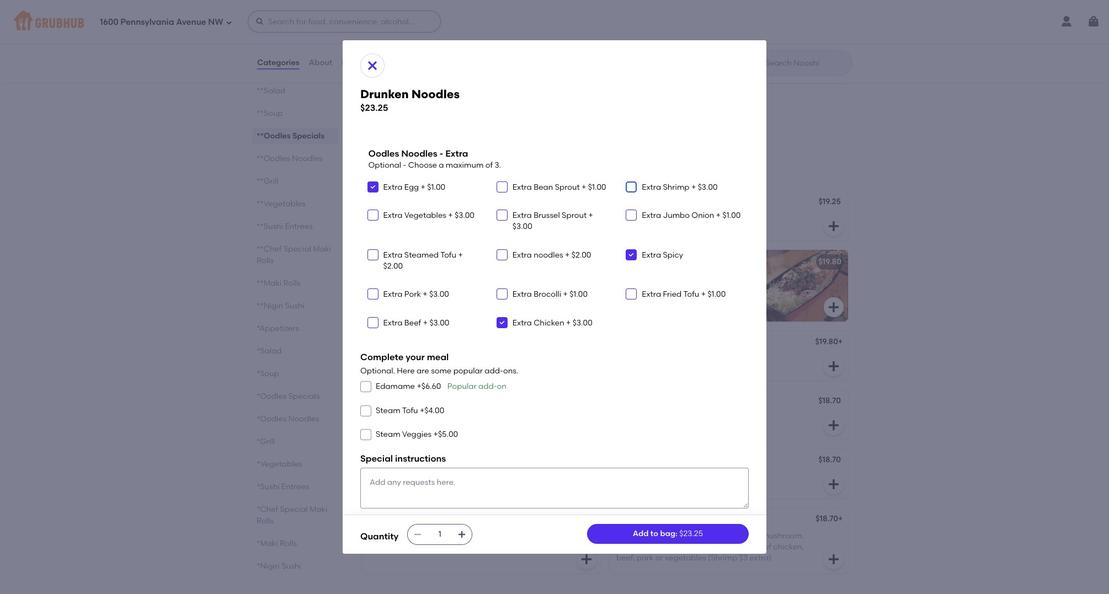 Task type: describe. For each thing, give the bounding box(es) containing it.
2 vertical spatial tofu
[[402, 406, 418, 416]]

mushroom,
[[762, 532, 805, 541]]

add- inside complete your meal optional. here are some popular add-ons.
[[485, 367, 504, 376]]

noodles inside drunken noodles $23.25
[[412, 87, 460, 101]]

0 vertical spatial $18.70
[[819, 397, 842, 406]]

**oodles for "**oodles noodles" tab
[[257, 154, 290, 163]]

$1.00 for extra jumbo onion + $1.00
[[723, 211, 741, 220]]

spicy inside "spicy and sour broth with rice noodles, mushroom, tomato, cilantro & bean sprout. choice of chicken, beef, pork or vegetables (shrimp $3 extra)"
[[617, 532, 637, 541]]

red
[[369, 41, 384, 50]]

red curry
[[369, 41, 407, 50]]

edamame
[[376, 382, 415, 392]]

**vegetables
[[257, 199, 306, 209]]

*maki rolls tab
[[257, 538, 334, 550]]

2 vertical spatial **oodles
[[361, 165, 413, 179]]

1 horizontal spatial spicy
[[663, 251, 684, 260]]

pho bo button
[[363, 450, 601, 499]]

$3.00 for extra shrimp + $3.00
[[698, 183, 718, 192]]

extra left boat
[[642, 251, 662, 260]]

noodles
[[534, 251, 564, 260]]

extra for extra brocolli
[[513, 290, 532, 299]]

*appetizers
[[257, 324, 299, 334]]

oodles noodles - extra optional - choose a maximum of 3.
[[369, 149, 501, 170]]

a
[[439, 161, 444, 170]]

sushi for **nigiri sushi
[[285, 301, 305, 311]]

special for *chef special maki rolls
[[280, 505, 308, 515]]

$6.60
[[422, 382, 441, 392]]

3.
[[495, 161, 501, 170]]

**salad
[[257, 86, 285, 96]]

chicken,
[[774, 543, 805, 552]]

*chef
[[257, 505, 278, 515]]

**oodles specials tab
[[257, 130, 334, 142]]

add to bag: $23.25
[[633, 530, 703, 539]]

**grill tab
[[257, 176, 334, 187]]

curry for suicide curry
[[647, 41, 668, 50]]

1 vertical spatial -
[[403, 161, 407, 170]]

rolls inside **chef special maki rolls
[[257, 256, 274, 266]]

veggies
[[402, 430, 432, 440]]

2 vertical spatial $19.80 +
[[816, 338, 843, 347]]

0 vertical spatial thai
[[369, 100, 386, 109]]

1 vertical spatial special
[[361, 454, 393, 465]]

$2.00 inside extra steamed tofu + $2.00
[[383, 262, 403, 271]]

special for **chef special maki rolls
[[284, 245, 312, 254]]

extra inside oodles noodles - extra optional - choose a maximum of 3.
[[446, 149, 468, 159]]

goreng
[[387, 257, 416, 267]]

**maki rolls tab
[[257, 278, 334, 289]]

**sushi entrees tab
[[257, 221, 334, 232]]

&
[[679, 543, 685, 552]]

extra steamed tofu + $2.00
[[383, 251, 463, 271]]

**soup tab
[[257, 108, 334, 119]]

*maki
[[257, 539, 278, 549]]

to
[[651, 530, 659, 539]]

pad thai
[[369, 398, 403, 407]]

ons.
[[504, 367, 519, 376]]

*chef special maki rolls
[[257, 505, 328, 526]]

sprout for extra brussel sprout
[[562, 211, 587, 220]]

boat
[[676, 257, 694, 267]]

$5.00
[[438, 430, 458, 440]]

tom
[[617, 516, 633, 525]]

some
[[431, 367, 452, 376]]

thai fried rice (spicy) button
[[363, 93, 601, 143]]

*nigiri sushi
[[257, 562, 301, 571]]

*soup tab
[[257, 368, 334, 380]]

cilantro
[[648, 543, 677, 552]]

steam for steam tofu
[[376, 406, 401, 416]]

*grill
[[257, 437, 275, 447]]

meal
[[427, 352, 449, 363]]

**chef
[[257, 245, 282, 254]]

categories button
[[257, 43, 300, 83]]

spicy and sour broth with rice noodles, mushroom, tomato, cilantro & bean sprout. choice of chicken, beef, pork or vegetables (shrimp $3 extra)
[[617, 532, 805, 563]]

tofu for extra fried tofu
[[684, 290, 700, 299]]

**sushi
[[257, 222, 283, 231]]

laksa
[[392, 198, 415, 208]]

*oodles specials
[[257, 392, 320, 401]]

of inside "spicy and sour broth with rice noodles, mushroom, tomato, cilantro & bean sprout. choice of chicken, beef, pork or vegetables (shrimp $3 extra)"
[[764, 543, 772, 552]]

**oodles noodles inside tab
[[257, 154, 323, 163]]

chicken
[[534, 318, 565, 328]]

thai fried rice (spicy)
[[369, 100, 454, 109]]

stir-
[[410, 516, 426, 525]]

bag:
[[661, 530, 678, 539]]

with
[[696, 532, 711, 541]]

nw
[[208, 17, 223, 27]]

(spicy)
[[427, 100, 454, 109]]

$4.00
[[425, 406, 445, 416]]

curry inside button
[[369, 198, 390, 208]]

your
[[406, 352, 425, 363]]

the
[[661, 257, 674, 267]]

Special instructions text field
[[361, 468, 749, 509]]

+ inside extra brussel sprout + $3.00
[[589, 211, 594, 220]]

$3.00 for extra beef + $3.00
[[430, 318, 450, 328]]

*vegetables
[[257, 460, 302, 469]]

2 vertical spatial fried
[[426, 516, 446, 525]]

noodles on the boat image
[[766, 250, 849, 322]]

curry laksa
[[369, 198, 415, 208]]

*vegetables tab
[[257, 459, 334, 470]]

tomato,
[[617, 543, 647, 552]]

**oodles noodles tab
[[257, 153, 334, 165]]

extra for extra noodles
[[513, 251, 532, 260]]

extra spicy
[[642, 251, 684, 260]]

**soup
[[257, 109, 283, 118]]

avenue
[[176, 17, 206, 27]]

pad
[[369, 398, 385, 407]]

1 vertical spatial thai
[[386, 398, 403, 407]]

**oodles specials
[[257, 131, 325, 141]]

extra shrimp + $3.00
[[642, 183, 718, 192]]

*salad
[[257, 347, 282, 356]]

pho bo
[[369, 457, 396, 466]]

tofu for extra steamed tofu
[[441, 251, 457, 260]]

fried for tofu
[[663, 290, 682, 299]]

maki for **chef special maki rolls
[[313, 245, 331, 254]]

$3.00 for extra pork + $3.00
[[430, 290, 449, 299]]

**nigiri sushi
[[257, 301, 305, 311]]

singapore stir-fried noodles
[[369, 516, 479, 525]]

**chef special maki rolls
[[257, 245, 331, 266]]

singapore
[[369, 516, 409, 525]]

popular add-on
[[448, 382, 507, 392]]

pork
[[637, 554, 654, 563]]

Input item quantity number field
[[428, 525, 452, 545]]

beef,
[[617, 554, 635, 563]]

*nigiri sushi tab
[[257, 561, 334, 573]]

*sushi entrees
[[257, 483, 309, 492]]

specials for *oodles specials
[[289, 392, 320, 401]]

*grill tab
[[257, 436, 334, 448]]

suicide
[[617, 41, 645, 50]]

maki for *chef special maki rolls
[[310, 505, 328, 515]]

popular
[[448, 382, 477, 392]]

sprout.
[[708, 543, 734, 552]]

complete
[[361, 352, 404, 363]]



Task type: vqa. For each thing, say whether or not it's contained in the screenshot.
svg image in main navigation Navigation
yes



Task type: locate. For each thing, give the bounding box(es) containing it.
0 vertical spatial **oodles
[[257, 131, 291, 141]]

0 horizontal spatial drunken
[[361, 87, 409, 101]]

specials down **soup tab
[[293, 131, 325, 141]]

steam for steam veggies
[[376, 430, 401, 440]]

extra pork + $3.00
[[383, 290, 449, 299]]

-
[[440, 149, 444, 159], [403, 161, 407, 170]]

categories
[[257, 58, 300, 67]]

egg
[[405, 183, 419, 192]]

*oodles up *grill
[[257, 415, 287, 424]]

sushi up *appetizers tab
[[285, 301, 305, 311]]

1 vertical spatial $23.25
[[680, 530, 703, 539]]

extra for extra pork
[[383, 290, 403, 299]]

maki inside **chef special maki rolls
[[313, 245, 331, 254]]

1 horizontal spatial fried
[[426, 516, 446, 525]]

of up "extra)"
[[764, 543, 772, 552]]

sour
[[656, 532, 672, 541]]

$3.00 up extra noodles + $2.00 on the top of page
[[513, 222, 533, 232]]

0 vertical spatial steam
[[376, 406, 401, 416]]

entrees inside tab
[[285, 222, 313, 231]]

*appetizers tab
[[257, 323, 334, 335]]

$18.70 +
[[816, 515, 843, 524]]

tofu down boat
[[684, 290, 700, 299]]

reviews
[[342, 58, 373, 67]]

Search Nooshi search field
[[765, 58, 849, 68]]

special inside **chef special maki rolls
[[284, 245, 312, 254]]

**nigiri sushi tab
[[257, 300, 334, 312]]

drunken for drunken noodles $23.25
[[361, 87, 409, 101]]

add- down popular
[[479, 382, 497, 392]]

extra for extra brussel sprout
[[513, 211, 532, 220]]

1 vertical spatial steam
[[376, 430, 401, 440]]

1 vertical spatial tofu
[[684, 290, 700, 299]]

$19.80 +
[[568, 40, 596, 49], [568, 256, 596, 266], [816, 338, 843, 347]]

1 vertical spatial drunken
[[617, 198, 648, 208]]

1 horizontal spatial tofu
[[441, 251, 457, 260]]

2 $18.70 button from the top
[[610, 450, 849, 499]]

extra left brussel
[[513, 211, 532, 220]]

add-
[[485, 367, 504, 376], [479, 382, 497, 392]]

noodles on the boat
[[617, 257, 694, 267]]

sprout inside extra brussel sprout + $3.00
[[562, 211, 587, 220]]

extra beef + $3.00
[[383, 318, 450, 328]]

onion
[[692, 211, 715, 220]]

extra brussel sprout + $3.00
[[513, 211, 594, 232]]

steam up bo
[[376, 430, 401, 440]]

of
[[486, 161, 493, 170], [764, 543, 772, 552]]

extra left chicken
[[513, 318, 532, 328]]

sprout right brussel
[[562, 211, 587, 220]]

**oodles up **grill
[[257, 154, 290, 163]]

0 horizontal spatial -
[[403, 161, 407, 170]]

$3.00 right the pork
[[430, 290, 449, 299]]

about
[[309, 58, 332, 67]]

yum
[[634, 516, 651, 525]]

brussel
[[534, 211, 560, 220]]

$23.25 inside drunken noodles $23.25
[[361, 102, 388, 113]]

0 vertical spatial $18.70 button
[[610, 391, 849, 440]]

here
[[397, 367, 415, 376]]

sushi down "*maki rolls" tab
[[282, 562, 301, 571]]

- up a
[[440, 149, 444, 159]]

0 vertical spatial sprout
[[555, 183, 580, 192]]

1 horizontal spatial **oodles noodles
[[361, 165, 464, 179]]

extra left bean
[[513, 183, 532, 192]]

0 horizontal spatial tofu
[[402, 406, 418, 416]]

extra down drunken noodles
[[642, 211, 662, 220]]

0 vertical spatial sushi
[[285, 301, 305, 311]]

1 vertical spatial $19.80 +
[[568, 256, 596, 266]]

**oodles down **soup
[[257, 131, 291, 141]]

rolls inside *chef special maki rolls
[[257, 517, 274, 526]]

1 horizontal spatial $23.25
[[680, 530, 703, 539]]

of inside oodles noodles - extra optional - choose a maximum of 3.
[[486, 161, 493, 170]]

1 vertical spatial sprout
[[562, 211, 587, 220]]

specials
[[293, 131, 325, 141], [289, 392, 320, 401]]

**oodles noodles down **oodles specials
[[257, 154, 323, 163]]

noodles,
[[729, 532, 761, 541]]

$3
[[740, 554, 748, 563]]

1 vertical spatial sushi
[[282, 562, 301, 571]]

sushi inside tab
[[285, 301, 305, 311]]

$1.00 for extra fried tofu + $1.00
[[708, 290, 726, 299]]

1 vertical spatial of
[[764, 543, 772, 552]]

extra up curry laksa
[[383, 183, 403, 192]]

fried left rice
[[388, 100, 407, 109]]

extra down noodles on the boat
[[642, 290, 662, 299]]

1 vertical spatial spicy
[[617, 532, 637, 541]]

0 horizontal spatial of
[[486, 161, 493, 170]]

extra for extra chicken
[[513, 318, 532, 328]]

thai down the "edamame"
[[386, 398, 403, 407]]

$18.70
[[819, 397, 842, 406], [819, 456, 842, 465], [816, 515, 839, 524]]

**grill
[[257, 177, 279, 186]]

sprout
[[555, 183, 580, 192], [562, 211, 587, 220]]

0 vertical spatial fried
[[388, 100, 407, 109]]

specials up *oodles noodles tab
[[289, 392, 320, 401]]

extra left "beef"
[[383, 318, 403, 328]]

drunken noodles
[[617, 198, 682, 208]]

extra for extra bean sprout
[[513, 183, 532, 192]]

$23.25 left rice
[[361, 102, 388, 113]]

special
[[284, 245, 312, 254], [361, 454, 393, 465], [280, 505, 308, 515]]

curry
[[386, 41, 407, 50], [647, 41, 668, 50], [369, 198, 390, 208]]

oodles
[[369, 149, 399, 159]]

1 horizontal spatial -
[[440, 149, 444, 159]]

1 vertical spatial *oodles
[[257, 415, 287, 424]]

steam down the "edamame"
[[376, 406, 401, 416]]

**salad tab
[[257, 85, 334, 97]]

$19.80 + for mee goreng
[[568, 256, 596, 266]]

jumbo
[[663, 211, 690, 220]]

special down *sushi entrees "tab"
[[280, 505, 308, 515]]

shrimp
[[663, 183, 690, 192]]

special left "instructions"
[[361, 454, 393, 465]]

0 vertical spatial **oodles noodles
[[257, 154, 323, 163]]

curry laksa button
[[363, 191, 601, 241]]

svg image
[[255, 17, 264, 26], [828, 63, 841, 76], [370, 184, 376, 190], [370, 212, 376, 219], [499, 212, 506, 219], [628, 212, 635, 219], [499, 252, 506, 258], [628, 291, 635, 298], [828, 301, 841, 314], [370, 319, 376, 326], [499, 319, 506, 326], [828, 360, 841, 373], [828, 419, 841, 433], [414, 531, 423, 540], [458, 531, 467, 540]]

0 vertical spatial tofu
[[441, 251, 457, 260]]

2 steam from the top
[[376, 430, 401, 440]]

extra left the steamed
[[383, 251, 403, 260]]

1 vertical spatial on
[[497, 382, 507, 392]]

noodles inside oodles noodles - extra optional - choose a maximum of 3.
[[402, 149, 438, 159]]

spicy up tomato,
[[617, 532, 637, 541]]

$3.00
[[698, 183, 718, 192], [455, 211, 475, 220], [513, 222, 533, 232], [430, 290, 449, 299], [430, 318, 450, 328], [573, 318, 593, 328]]

svg image inside main navigation navigation
[[255, 17, 264, 26]]

*oodles for *oodles noodles
[[257, 415, 287, 424]]

0 vertical spatial $19.80 +
[[568, 40, 596, 49]]

1600
[[100, 17, 119, 27]]

*oodles inside *oodles noodles tab
[[257, 415, 287, 424]]

0 horizontal spatial fried
[[388, 100, 407, 109]]

on left the
[[650, 257, 660, 267]]

*sushi entrees tab
[[257, 481, 334, 493]]

**chef special maki rolls tab
[[257, 244, 334, 267]]

$23.25
[[361, 102, 388, 113], [680, 530, 703, 539]]

rolls right **maki
[[284, 279, 301, 288]]

sprout for extra bean sprout
[[555, 183, 580, 192]]

$3.00 inside extra brussel sprout + $3.00
[[513, 222, 533, 232]]

and
[[639, 532, 654, 541]]

**oodles down oodles
[[361, 165, 413, 179]]

on
[[650, 257, 660, 267], [497, 382, 507, 392]]

curry right the red
[[386, 41, 407, 50]]

0 vertical spatial on
[[650, 257, 660, 267]]

extra left brocolli
[[513, 290, 532, 299]]

*soup
[[257, 369, 279, 379]]

special instructions
[[361, 454, 446, 465]]

maki inside *chef special maki rolls
[[310, 505, 328, 515]]

1 vertical spatial add-
[[479, 382, 497, 392]]

complete your meal optional. here are some popular add-ons.
[[361, 352, 519, 376]]

*oodles inside '*oodles specials' tab
[[257, 392, 287, 401]]

extra fried tofu + $1.00
[[642, 290, 726, 299]]

thai
[[369, 100, 386, 109], [386, 398, 403, 407]]

extra brocolli + $1.00
[[513, 290, 588, 299]]

extra for extra egg
[[383, 183, 403, 192]]

- left choose
[[403, 161, 407, 170]]

1 vertical spatial entrees
[[282, 483, 309, 492]]

drunken inside drunken noodles $23.25
[[361, 87, 409, 101]]

fried down the
[[663, 290, 682, 299]]

entrees for **sushi entrees
[[285, 222, 313, 231]]

noodle
[[653, 516, 680, 525]]

$20.90
[[814, 40, 839, 49]]

$3.00 right vegetables
[[455, 211, 475, 220]]

**maki rolls
[[257, 279, 301, 288]]

1 steam from the top
[[376, 406, 401, 416]]

0 horizontal spatial on
[[497, 382, 507, 392]]

main navigation navigation
[[0, 0, 1110, 43]]

extra for extra jumbo onion
[[642, 211, 662, 220]]

rolls
[[257, 256, 274, 266], [284, 279, 301, 288], [257, 517, 274, 526], [280, 539, 297, 549]]

choice
[[736, 543, 763, 552]]

extra left the pork
[[383, 290, 403, 299]]

add- up popular add-on
[[485, 367, 504, 376]]

extra left noodles
[[513, 251, 532, 260]]

2 horizontal spatial fried
[[663, 290, 682, 299]]

0 horizontal spatial $23.25
[[361, 102, 388, 113]]

1 vertical spatial $2.00
[[383, 262, 403, 271]]

*oodles noodles
[[257, 415, 319, 424]]

fried for rice
[[388, 100, 407, 109]]

of left 3.
[[486, 161, 493, 170]]

extra for extra vegetables
[[383, 211, 403, 220]]

**oodles
[[257, 131, 291, 141], [257, 154, 290, 163], [361, 165, 413, 179]]

maki down *sushi entrees "tab"
[[310, 505, 328, 515]]

entrees down **vegetables tab
[[285, 222, 313, 231]]

0 horizontal spatial spicy
[[617, 532, 637, 541]]

0 vertical spatial maki
[[313, 245, 331, 254]]

$19.80 + for red curry
[[568, 40, 596, 49]]

0 vertical spatial *oodles
[[257, 392, 287, 401]]

curry left 'laksa'
[[369, 198, 390, 208]]

1 vertical spatial $18.70
[[819, 456, 842, 465]]

drunken down extra shrimp + $3.00
[[617, 198, 648, 208]]

brocolli
[[534, 290, 562, 299]]

$3.00 for extra vegetables + $3.00
[[455, 211, 475, 220]]

entrees down *vegetables tab
[[282, 483, 309, 492]]

2 *oodles from the top
[[257, 415, 287, 424]]

$3.00 right "beef"
[[430, 318, 450, 328]]

extra for extra steamed tofu
[[383, 251, 403, 260]]

**vegetables tab
[[257, 198, 334, 210]]

2 vertical spatial special
[[280, 505, 308, 515]]

curry right suicide
[[647, 41, 668, 50]]

extra down curry laksa
[[383, 211, 403, 220]]

0 vertical spatial $2.00
[[572, 251, 592, 260]]

sushi inside "tab"
[[282, 562, 301, 571]]

*oodles down the '*soup'
[[257, 392, 287, 401]]

fried up input item quantity number field
[[426, 516, 446, 525]]

1 vertical spatial specials
[[289, 392, 320, 401]]

1 horizontal spatial $2.00
[[572, 251, 592, 260]]

svg image
[[1088, 15, 1101, 28], [226, 19, 232, 26], [366, 59, 379, 72], [499, 184, 506, 190], [628, 184, 635, 190], [828, 220, 841, 233], [370, 252, 376, 258], [628, 252, 635, 258], [370, 291, 376, 298], [499, 291, 506, 298], [363, 384, 369, 391], [363, 408, 369, 415], [363, 432, 369, 438], [828, 478, 841, 492], [580, 553, 594, 567], [828, 553, 841, 567]]

drunken for drunken noodles
[[617, 198, 648, 208]]

curry for red curry
[[386, 41, 407, 50]]

maki down the **sushi entrees tab
[[313, 245, 331, 254]]

extra for extra fried tofu
[[642, 290, 662, 299]]

instructions
[[395, 454, 446, 465]]

$23.25 down "soup"
[[680, 530, 703, 539]]

tofu inside extra steamed tofu + $2.00
[[441, 251, 457, 260]]

rolls right *maki
[[280, 539, 297, 549]]

1 horizontal spatial on
[[650, 257, 660, 267]]

rolls down *chef
[[257, 517, 274, 526]]

vegetables
[[405, 211, 447, 220]]

popular
[[454, 367, 483, 376]]

1 vertical spatial **oodles
[[257, 154, 290, 163]]

tom yum noodle soup
[[617, 516, 702, 525]]

0 vertical spatial add-
[[485, 367, 504, 376]]

extra egg + $1.00
[[383, 183, 446, 192]]

2 horizontal spatial tofu
[[684, 290, 700, 299]]

extra up drunken noodles
[[642, 183, 662, 192]]

suicide curry
[[617, 41, 668, 50]]

*sushi
[[257, 483, 280, 492]]

sushi
[[285, 301, 305, 311], [282, 562, 301, 571]]

sushi for *nigiri sushi
[[282, 562, 301, 571]]

**oodles noodles up 'egg'
[[361, 165, 464, 179]]

*oodles for *oodles specials
[[257, 392, 287, 401]]

fried inside button
[[388, 100, 407, 109]]

extra vegetables + $3.00
[[383, 211, 475, 220]]

about button
[[308, 43, 333, 83]]

$3.00 up onion
[[698, 183, 718, 192]]

0 vertical spatial of
[[486, 161, 493, 170]]

bo
[[386, 457, 396, 466]]

rolls inside tab
[[284, 279, 301, 288]]

on down 'ons.'
[[497, 382, 507, 392]]

+
[[591, 40, 596, 49], [839, 40, 843, 49], [421, 183, 426, 192], [582, 183, 587, 192], [692, 183, 696, 192], [449, 211, 453, 220], [589, 211, 594, 220], [717, 211, 721, 220], [459, 251, 463, 260], [565, 251, 570, 260], [591, 256, 596, 266], [423, 290, 428, 299], [563, 290, 568, 299], [702, 290, 706, 299], [423, 318, 428, 328], [567, 318, 571, 328], [839, 338, 843, 347], [417, 382, 422, 392], [420, 406, 425, 416], [434, 430, 438, 440], [839, 515, 843, 524]]

entrees for *sushi entrees
[[282, 483, 309, 492]]

$19.80
[[568, 40, 591, 49], [568, 256, 591, 266], [819, 257, 842, 267], [816, 338, 839, 347], [571, 515, 594, 524]]

0 horizontal spatial $2.00
[[383, 262, 403, 271]]

spicy down jumbo
[[663, 251, 684, 260]]

0 vertical spatial entrees
[[285, 222, 313, 231]]

sprout right bean
[[555, 183, 580, 192]]

2 vertical spatial $18.70
[[816, 515, 839, 524]]

pad thai button
[[363, 391, 601, 440]]

$1.00 for extra bean sprout + $1.00
[[589, 183, 607, 192]]

*oodles specials tab
[[257, 391, 334, 403]]

1 horizontal spatial of
[[764, 543, 772, 552]]

maki
[[313, 245, 331, 254], [310, 505, 328, 515]]

0 vertical spatial $23.25
[[361, 102, 388, 113]]

0 vertical spatial specials
[[293, 131, 325, 141]]

*maki rolls
[[257, 539, 297, 549]]

0 vertical spatial special
[[284, 245, 312, 254]]

rolls down the **chef
[[257, 256, 274, 266]]

extra for extra beef
[[383, 318, 403, 328]]

special inside *chef special maki rolls
[[280, 505, 308, 515]]

1 $18.70 button from the top
[[610, 391, 849, 440]]

*nigiri
[[257, 562, 280, 571]]

extra inside extra steamed tofu + $2.00
[[383, 251, 403, 260]]

drunken down reviews button
[[361, 87, 409, 101]]

*chef special maki rolls tab
[[257, 504, 334, 527]]

*oodles noodles tab
[[257, 414, 334, 425]]

0 vertical spatial drunken
[[361, 87, 409, 101]]

entrees inside "tab"
[[282, 483, 309, 492]]

$1.00
[[428, 183, 446, 192], [589, 183, 607, 192], [723, 211, 741, 220], [570, 290, 588, 299], [708, 290, 726, 299]]

extra noodles + $2.00
[[513, 251, 592, 260]]

1 vertical spatial fried
[[663, 290, 682, 299]]

drunken
[[361, 87, 409, 101], [617, 198, 648, 208]]

tofu down edamame + $6.60
[[402, 406, 418, 416]]

*salad tab
[[257, 346, 334, 357]]

extra for extra shrimp
[[642, 183, 662, 192]]

thai left rice
[[369, 100, 386, 109]]

rice
[[713, 532, 727, 541]]

$19.25
[[819, 197, 842, 207]]

1 vertical spatial maki
[[310, 505, 328, 515]]

specials for **oodles specials
[[293, 131, 325, 141]]

beef
[[405, 318, 421, 328]]

special down the **sushi entrees tab
[[284, 245, 312, 254]]

1 vertical spatial $18.70 button
[[610, 450, 849, 499]]

or
[[656, 554, 664, 563]]

extra inside extra brussel sprout + $3.00
[[513, 211, 532, 220]]

**oodles for **oodles specials tab
[[257, 131, 291, 141]]

reviews button
[[341, 43, 373, 83]]

0 horizontal spatial **oodles noodles
[[257, 154, 323, 163]]

1 vertical spatial **oodles noodles
[[361, 165, 464, 179]]

+ inside extra steamed tofu + $2.00
[[459, 251, 463, 260]]

extra
[[446, 149, 468, 159], [383, 183, 403, 192], [513, 183, 532, 192], [642, 183, 662, 192], [383, 211, 403, 220], [513, 211, 532, 220], [642, 211, 662, 220], [383, 251, 403, 260], [513, 251, 532, 260], [642, 251, 662, 260], [383, 290, 403, 299], [513, 290, 532, 299], [642, 290, 662, 299], [383, 318, 403, 328], [513, 318, 532, 328]]

1 *oodles from the top
[[257, 392, 287, 401]]

bean
[[534, 183, 553, 192]]

$3.00 right chicken
[[573, 318, 593, 328]]

tofu right the steamed
[[441, 251, 457, 260]]

0 vertical spatial -
[[440, 149, 444, 159]]

noodles
[[412, 87, 460, 101], [402, 149, 438, 159], [292, 154, 323, 163], [415, 165, 464, 179], [650, 198, 682, 208], [617, 257, 648, 267], [289, 415, 319, 424], [447, 516, 479, 525]]

$3.00 for extra chicken + $3.00
[[573, 318, 593, 328]]

1 horizontal spatial drunken
[[617, 198, 648, 208]]

extra up "maximum"
[[446, 149, 468, 159]]

0 vertical spatial spicy
[[663, 251, 684, 260]]



